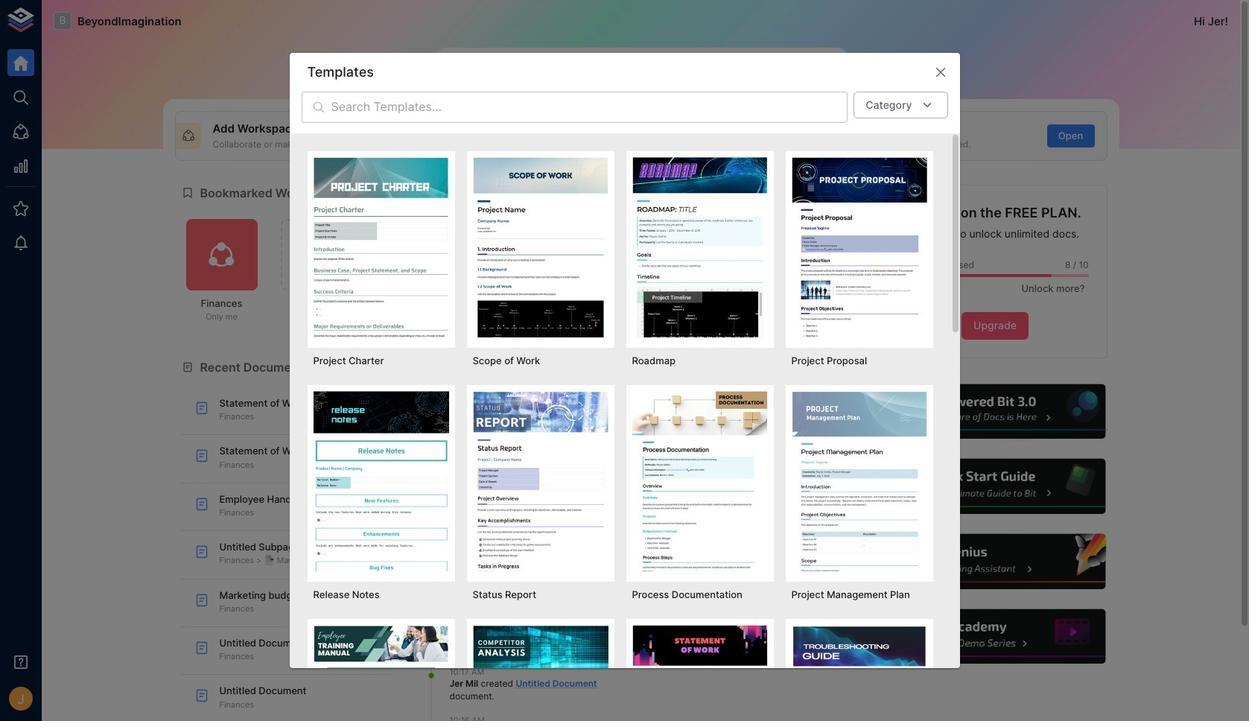 Task type: locate. For each thing, give the bounding box(es) containing it.
roadmap image
[[632, 157, 768, 338]]

3 help image from the top
[[883, 532, 1107, 591]]

dialog
[[289, 53, 960, 721]]

process documentation image
[[632, 391, 768, 572]]

status report image
[[473, 391, 608, 572]]

scope of work image
[[473, 157, 608, 338]]

Search Templates... text field
[[331, 91, 848, 123]]

release notes image
[[313, 391, 449, 572]]

project management plan image
[[792, 391, 927, 572]]

troubleshooting guide image
[[792, 625, 927, 721]]

project proposal image
[[792, 157, 927, 338]]

help image
[[883, 382, 1107, 441], [883, 457, 1107, 516], [883, 532, 1107, 591], [883, 607, 1107, 666]]



Task type: vqa. For each thing, say whether or not it's contained in the screenshot.
Bookmark image
no



Task type: describe. For each thing, give the bounding box(es) containing it.
1 help image from the top
[[883, 382, 1107, 441]]

statement of work image
[[632, 625, 768, 721]]

project charter image
[[313, 157, 449, 338]]

4 help image from the top
[[883, 607, 1107, 666]]

2 help image from the top
[[883, 457, 1107, 516]]

employee training manual image
[[313, 625, 449, 721]]

competitor research report image
[[473, 625, 608, 721]]



